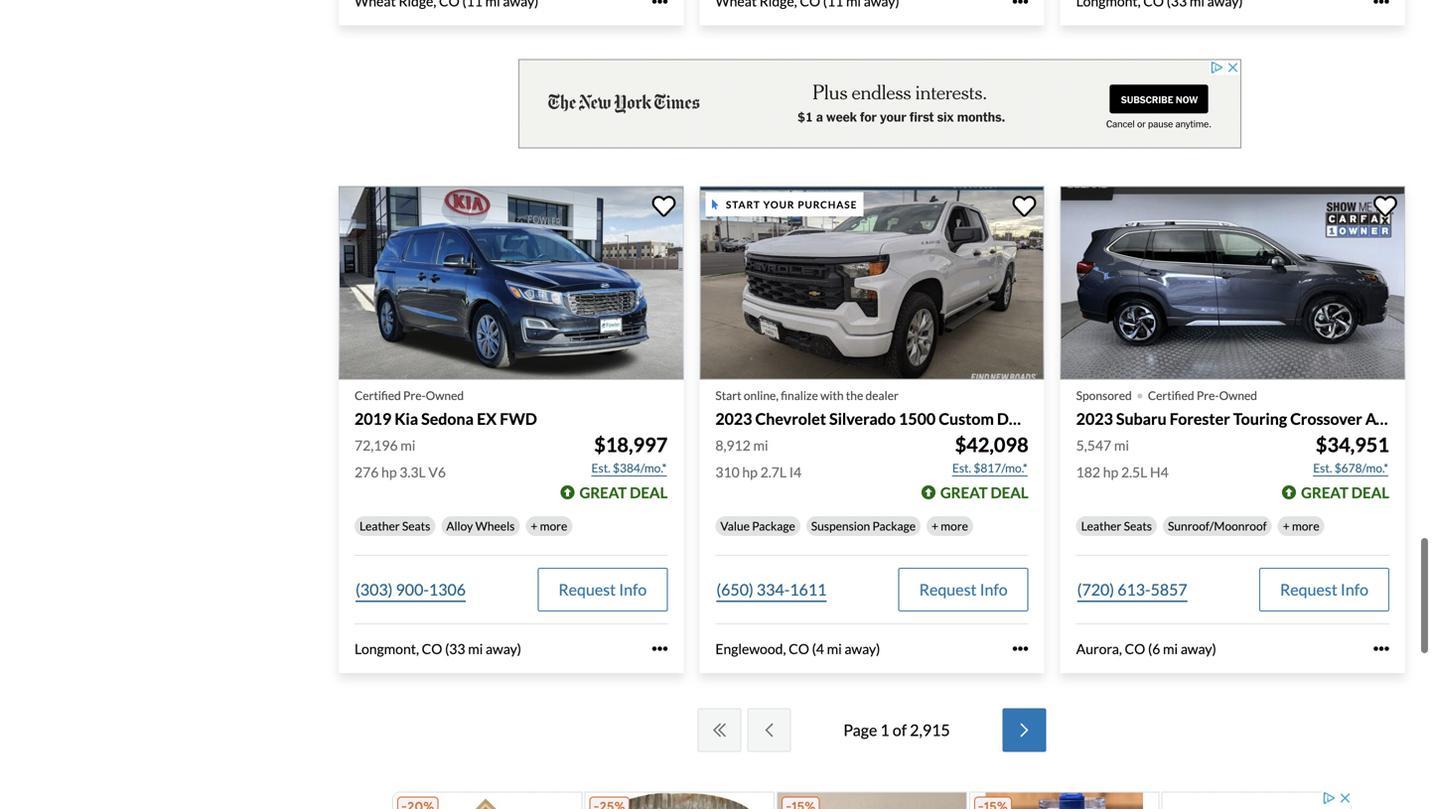Task type: describe. For each thing, give the bounding box(es) containing it.
3.3l
[[399, 464, 426, 481]]

request info button for online,
[[898, 568, 1029, 612]]

crossover
[[1290, 409, 1362, 429]]

hp for pre-
[[381, 464, 397, 481]]

cab
[[1052, 409, 1080, 429]]

suspension
[[811, 519, 870, 533]]

double
[[997, 409, 1049, 429]]

suspension package
[[811, 519, 916, 533]]

start online, finalize with the dealer 2023 chevrolet silverado 1500 custom double cab 4wd
[[715, 388, 1121, 429]]

co for online,
[[789, 640, 809, 657]]

page 1 of 2,915
[[843, 720, 950, 740]]

ex
[[477, 409, 497, 429]]

great for online,
[[940, 483, 988, 501]]

mi right (6
[[1163, 640, 1178, 657]]

co for pre-
[[422, 640, 442, 657]]

more for online,
[[941, 519, 968, 533]]

wheels
[[475, 519, 515, 533]]

182
[[1076, 464, 1100, 481]]

purchase
[[798, 198, 857, 210]]

away) for online,
[[845, 640, 880, 657]]

72,196
[[355, 437, 398, 454]]

est. for online,
[[952, 461, 971, 475]]

(720)
[[1077, 580, 1114, 599]]

dealer
[[866, 388, 899, 403]]

(33
[[445, 640, 465, 657]]

mi right (4
[[827, 640, 842, 657]]

fwd
[[500, 409, 537, 429]]

alloy wheels
[[446, 519, 515, 533]]

value package
[[720, 519, 795, 533]]

(4
[[812, 640, 824, 657]]

(650) 334-1611
[[716, 580, 827, 599]]

the
[[846, 388, 863, 403]]

i4
[[789, 464, 802, 481]]

2.5l
[[1121, 464, 1147, 481]]

sunroof/moonroof
[[1168, 519, 1267, 533]]

aurora,
[[1076, 640, 1122, 657]]

with
[[820, 388, 844, 403]]

deal for pre-
[[630, 483, 668, 501]]

$34,951 est. $678/mo.*
[[1313, 433, 1389, 475]]

est. $384/mo.* button
[[590, 458, 668, 478]]

·
[[1136, 376, 1144, 412]]

8,912 mi 310 hp 2.7l i4
[[715, 437, 802, 481]]

info for online,
[[980, 580, 1008, 599]]

page
[[843, 720, 877, 740]]

(650)
[[716, 580, 754, 599]]

pre- inside sponsored · certified pre-owned 2023 subaru forester touring crossover awd
[[1197, 388, 1219, 403]]

310
[[715, 464, 740, 481]]

leather for pre-
[[359, 519, 400, 533]]

finalize
[[781, 388, 818, 403]]

great for pre-
[[579, 483, 627, 501]]

(650) 334-1611 button
[[715, 568, 828, 612]]

$384/mo.*
[[613, 461, 667, 475]]

(720) 613-5857
[[1077, 580, 1187, 599]]

aurora black 2019 kia sedona ex fwd minivan front-wheel drive 8-speed automatic image
[[339, 186, 684, 380]]

$42,098 est. $817/mo.*
[[952, 433, 1029, 475]]

seats for pre-
[[402, 519, 430, 533]]

leather seats for ·
[[1081, 519, 1152, 533]]

(303) 900-1306 button
[[355, 568, 467, 612]]

chevron left image
[[759, 722, 779, 738]]

+ for online,
[[932, 519, 938, 533]]

1 horizontal spatial ellipsis h image
[[1013, 0, 1029, 9]]

0 vertical spatial advertisement region
[[518, 59, 1241, 148]]

owned inside sponsored · certified pre-owned 2023 subaru forester touring crossover awd
[[1219, 388, 1257, 403]]

seats for ·
[[1124, 519, 1152, 533]]

aurora, co (6 mi away)
[[1076, 640, 1216, 657]]

334-
[[757, 580, 790, 599]]

leather seats for pre-
[[359, 519, 430, 533]]

mi inside 8,912 mi 310 hp 2.7l i4
[[753, 437, 768, 454]]

+ more for online,
[[932, 519, 968, 533]]

$678/mo.*
[[1334, 461, 1388, 475]]

900-
[[396, 580, 429, 599]]

away) for ·
[[1181, 640, 1216, 657]]

$18,997
[[594, 433, 668, 457]]

mi inside 5,547 mi 182 hp 2.5l h4
[[1114, 437, 1129, 454]]

$18,997 est. $384/mo.*
[[591, 433, 668, 475]]

englewood,
[[715, 640, 786, 657]]

request info button for pre-
[[538, 568, 668, 612]]

ellipsis h image for $42,098
[[1013, 641, 1029, 657]]

(6
[[1148, 640, 1160, 657]]

2.7l
[[760, 464, 787, 481]]

5857
[[1151, 580, 1187, 599]]

package for value package
[[752, 519, 795, 533]]

owned inside certified pre-owned 2019 kia sedona ex fwd
[[426, 388, 464, 403]]

mi right (33
[[468, 640, 483, 657]]

(303)
[[356, 580, 393, 599]]

longmont,
[[355, 640, 419, 657]]

deal for online,
[[991, 483, 1029, 501]]

h4
[[1150, 464, 1169, 481]]



Task type: locate. For each thing, give the bounding box(es) containing it.
5,547
[[1076, 437, 1111, 454]]

(720) 613-5857 button
[[1076, 568, 1188, 612]]

613-
[[1117, 580, 1151, 599]]

seats
[[402, 519, 430, 533], [1124, 519, 1152, 533]]

more right wheels
[[540, 519, 567, 533]]

great deal for pre-
[[579, 483, 668, 501]]

1 seats from the left
[[402, 519, 430, 533]]

est.
[[591, 461, 610, 475], [952, 461, 971, 475], [1313, 461, 1332, 475]]

1 deal from the left
[[630, 483, 668, 501]]

ellipsis h image
[[1373, 0, 1389, 9], [652, 641, 668, 657], [1013, 641, 1029, 657]]

$817/mo.*
[[974, 461, 1028, 475]]

gray 2023 subaru forester touring crossover awd suv / crossover all-wheel drive continuously variable transmission image
[[1060, 186, 1405, 380]]

1 certified from the left
[[355, 388, 401, 403]]

away) right (4
[[845, 640, 880, 657]]

3 deal from the left
[[1351, 483, 1389, 501]]

away) right (33
[[486, 640, 521, 657]]

0 horizontal spatial package
[[752, 519, 795, 533]]

online,
[[744, 388, 778, 403]]

+ right sunroof/moonroof
[[1283, 519, 1290, 533]]

request info button for ·
[[1259, 568, 1389, 612]]

2 owned from the left
[[1219, 388, 1257, 403]]

2 horizontal spatial + more
[[1283, 519, 1319, 533]]

forester
[[1170, 409, 1230, 429]]

request for pre-
[[558, 580, 616, 599]]

co left (4
[[789, 640, 809, 657]]

1 horizontal spatial request info
[[919, 580, 1008, 599]]

info for pre-
[[619, 580, 647, 599]]

package right value
[[752, 519, 795, 533]]

2 horizontal spatial ellipsis h image
[[1373, 641, 1389, 657]]

leather for ·
[[1081, 519, 1121, 533]]

2019
[[355, 409, 391, 429]]

pre- up kia
[[403, 388, 426, 403]]

0 horizontal spatial est.
[[591, 461, 610, 475]]

hp inside 8,912 mi 310 hp 2.7l i4
[[742, 464, 758, 481]]

0 horizontal spatial + more
[[531, 519, 567, 533]]

1 leather from the left
[[359, 519, 400, 533]]

1 horizontal spatial request
[[919, 580, 977, 599]]

sponsored · certified pre-owned 2023 subaru forester touring crossover awd
[[1076, 376, 1404, 429]]

more for pre-
[[540, 519, 567, 533]]

leather seats down 3.3l
[[359, 519, 430, 533]]

1611
[[790, 580, 827, 599]]

0 horizontal spatial pre-
[[403, 388, 426, 403]]

2 horizontal spatial +
[[1283, 519, 1290, 533]]

great deal down the est. $817/mo.* button
[[940, 483, 1029, 501]]

more down the est. $817/mo.* button
[[941, 519, 968, 533]]

co
[[422, 640, 442, 657], [789, 640, 809, 657], [1125, 640, 1145, 657]]

longmont, co (33 mi away)
[[355, 640, 521, 657]]

1 horizontal spatial great
[[940, 483, 988, 501]]

2 horizontal spatial request info
[[1280, 580, 1368, 599]]

2 horizontal spatial co
[[1125, 640, 1145, 657]]

deal down $678/mo.*
[[1351, 483, 1389, 501]]

certified pre-owned 2019 kia sedona ex fwd
[[355, 388, 537, 429]]

touring
[[1233, 409, 1287, 429]]

est. $678/mo.* button
[[1312, 458, 1389, 478]]

3 info from the left
[[1341, 580, 1368, 599]]

est. for ·
[[1313, 461, 1332, 475]]

1 horizontal spatial 2023
[[1076, 409, 1113, 429]]

0 horizontal spatial more
[[540, 519, 567, 533]]

1 hp from the left
[[381, 464, 397, 481]]

start your purchase
[[726, 198, 857, 210]]

1 vertical spatial advertisement region
[[390, 790, 1354, 809]]

ellipsis h image for $18,997
[[652, 641, 668, 657]]

2 horizontal spatial request info button
[[1259, 568, 1389, 612]]

away) for pre-
[[486, 640, 521, 657]]

0 horizontal spatial great
[[579, 483, 627, 501]]

2 horizontal spatial info
[[1341, 580, 1368, 599]]

mi down kia
[[400, 437, 415, 454]]

request
[[558, 580, 616, 599], [919, 580, 977, 599], [1280, 580, 1338, 599]]

2 great deal from the left
[[940, 483, 1029, 501]]

0 horizontal spatial away)
[[486, 640, 521, 657]]

2 request info button from the left
[[898, 568, 1029, 612]]

more down est. $678/mo.* button
[[1292, 519, 1319, 533]]

1 owned from the left
[[426, 388, 464, 403]]

2 horizontal spatial ellipsis h image
[[1373, 0, 1389, 9]]

1 request from the left
[[558, 580, 616, 599]]

hp right 276
[[381, 464, 397, 481]]

est. for pre-
[[591, 461, 610, 475]]

0 horizontal spatial hp
[[381, 464, 397, 481]]

info for ·
[[1341, 580, 1368, 599]]

2 away) from the left
[[845, 640, 880, 657]]

1 horizontal spatial hp
[[742, 464, 758, 481]]

1 leather seats from the left
[[359, 519, 430, 533]]

2 info from the left
[[980, 580, 1008, 599]]

1 co from the left
[[422, 640, 442, 657]]

great down est. $384/mo.* button
[[579, 483, 627, 501]]

request info for ·
[[1280, 580, 1368, 599]]

2 certified from the left
[[1148, 388, 1194, 403]]

2 more from the left
[[941, 519, 968, 533]]

hp
[[381, 464, 397, 481], [742, 464, 758, 481], [1103, 464, 1118, 481]]

3 request from the left
[[1280, 580, 1338, 599]]

mi right "5,547"
[[1114, 437, 1129, 454]]

away) right (6
[[1181, 640, 1216, 657]]

chevron double left image
[[709, 722, 729, 738]]

276
[[355, 464, 379, 481]]

0 horizontal spatial request
[[558, 580, 616, 599]]

package right the "suspension"
[[872, 519, 916, 533]]

mi
[[400, 437, 415, 454], [753, 437, 768, 454], [1114, 437, 1129, 454], [468, 640, 483, 657], [827, 640, 842, 657], [1163, 640, 1178, 657]]

sponsored
[[1076, 388, 1132, 403]]

2 deal from the left
[[991, 483, 1029, 501]]

+ more down est. $678/mo.* button
[[1283, 519, 1319, 533]]

2 pre- from the left
[[1197, 388, 1219, 403]]

package
[[752, 519, 795, 533], [872, 519, 916, 533]]

2 leather from the left
[[1081, 519, 1121, 533]]

1 est. from the left
[[591, 461, 610, 475]]

1 request info from the left
[[558, 580, 647, 599]]

great deal down est. $384/mo.* button
[[579, 483, 668, 501]]

owned
[[426, 388, 464, 403], [1219, 388, 1257, 403]]

leather down 182
[[1081, 519, 1121, 533]]

1 away) from the left
[[486, 640, 521, 657]]

deal down "$384/mo.*" in the left of the page
[[630, 483, 668, 501]]

2 leather seats from the left
[[1081, 519, 1152, 533]]

start left online, in the right top of the page
[[715, 388, 741, 403]]

chevrolet
[[755, 409, 826, 429]]

chevron right image
[[1015, 722, 1034, 738]]

72,196 mi 276 hp 3.3l v6
[[355, 437, 446, 481]]

advertisement region
[[518, 59, 1241, 148], [390, 790, 1354, 809]]

2 horizontal spatial request
[[1280, 580, 1338, 599]]

more
[[540, 519, 567, 533], [941, 519, 968, 533], [1292, 519, 1319, 533]]

kia
[[394, 409, 418, 429]]

3 great from the left
[[1301, 483, 1349, 501]]

start
[[726, 198, 760, 210], [715, 388, 741, 403]]

1
[[880, 720, 890, 740]]

your
[[763, 198, 795, 210]]

certified inside sponsored · certified pre-owned 2023 subaru forester touring crossover awd
[[1148, 388, 1194, 403]]

8,912
[[715, 437, 751, 454]]

0 horizontal spatial great deal
[[579, 483, 668, 501]]

est. inside $18,997 est. $384/mo.*
[[591, 461, 610, 475]]

$42,098
[[955, 433, 1029, 457]]

+ for pre-
[[531, 519, 538, 533]]

3 request info button from the left
[[1259, 568, 1389, 612]]

0 horizontal spatial 2023
[[715, 409, 752, 429]]

4wd
[[1083, 409, 1121, 429]]

0 horizontal spatial owned
[[426, 388, 464, 403]]

$34,951
[[1316, 433, 1389, 457]]

3 + more from the left
[[1283, 519, 1319, 533]]

request info for online,
[[919, 580, 1008, 599]]

2 great from the left
[[940, 483, 988, 501]]

2,915
[[910, 720, 950, 740]]

2 2023 from the left
[[1076, 409, 1113, 429]]

1 more from the left
[[540, 519, 567, 533]]

subaru
[[1116, 409, 1167, 429]]

deal
[[630, 483, 668, 501], [991, 483, 1029, 501], [1351, 483, 1389, 501]]

mouse pointer image
[[712, 199, 718, 209]]

3 more from the left
[[1292, 519, 1319, 533]]

request for ·
[[1280, 580, 1338, 599]]

0 horizontal spatial seats
[[402, 519, 430, 533]]

est. down $18,997
[[591, 461, 610, 475]]

great deal for online,
[[940, 483, 1029, 501]]

0 horizontal spatial +
[[531, 519, 538, 533]]

2 horizontal spatial away)
[[1181, 640, 1216, 657]]

1 horizontal spatial owned
[[1219, 388, 1257, 403]]

certified up 2019 in the bottom left of the page
[[355, 388, 401, 403]]

great
[[579, 483, 627, 501], [940, 483, 988, 501], [1301, 483, 1349, 501]]

2 horizontal spatial est.
[[1313, 461, 1332, 475]]

1 horizontal spatial more
[[941, 519, 968, 533]]

start for start your purchase
[[726, 198, 760, 210]]

2 horizontal spatial great
[[1301, 483, 1349, 501]]

0 horizontal spatial ellipsis h image
[[652, 641, 668, 657]]

2 co from the left
[[789, 640, 809, 657]]

0 horizontal spatial co
[[422, 640, 442, 657]]

2 request info from the left
[[919, 580, 1008, 599]]

great deal
[[579, 483, 668, 501], [940, 483, 1029, 501], [1301, 483, 1389, 501]]

co left (6
[[1125, 640, 1145, 657]]

request info
[[558, 580, 647, 599], [919, 580, 1008, 599], [1280, 580, 1368, 599]]

mi inside 72,196 mi 276 hp 3.3l v6
[[400, 437, 415, 454]]

alloy
[[446, 519, 473, 533]]

1 horizontal spatial co
[[789, 640, 809, 657]]

1 vertical spatial start
[[715, 388, 741, 403]]

est. down $42,098
[[952, 461, 971, 475]]

start inside start online, finalize with the dealer 2023 chevrolet silverado 1500 custom double cab 4wd
[[715, 388, 741, 403]]

great down the est. $817/mo.* button
[[940, 483, 988, 501]]

+ more for ·
[[1283, 519, 1319, 533]]

ellipsis h image
[[652, 0, 668, 9], [1013, 0, 1029, 9], [1373, 641, 1389, 657]]

0 horizontal spatial ellipsis h image
[[652, 0, 668, 9]]

great deal down est. $678/mo.* button
[[1301, 483, 1389, 501]]

silverado
[[829, 409, 896, 429]]

englewood, co (4 mi away)
[[715, 640, 880, 657]]

1500
[[899, 409, 936, 429]]

deal for ·
[[1351, 483, 1389, 501]]

est. inside the $42,098 est. $817/mo.*
[[952, 461, 971, 475]]

hp right 182
[[1103, 464, 1118, 481]]

5,547 mi 182 hp 2.5l h4
[[1076, 437, 1169, 481]]

2 est. from the left
[[952, 461, 971, 475]]

2 + more from the left
[[932, 519, 968, 533]]

request for online,
[[919, 580, 977, 599]]

leather seats
[[359, 519, 430, 533], [1081, 519, 1152, 533]]

+ more down the est. $817/mo.* button
[[932, 519, 968, 533]]

1 package from the left
[[752, 519, 795, 533]]

leather down 276
[[359, 519, 400, 533]]

hp inside 72,196 mi 276 hp 3.3l v6
[[381, 464, 397, 481]]

great deal for ·
[[1301, 483, 1389, 501]]

+ right wheels
[[531, 519, 538, 533]]

2023 up 8,912
[[715, 409, 752, 429]]

2023 inside start online, finalize with the dealer 2023 chevrolet silverado 1500 custom double cab 4wd
[[715, 409, 752, 429]]

2023 down sponsored
[[1076, 409, 1113, 429]]

leather seats down 2.5l
[[1081, 519, 1152, 533]]

owned up touring
[[1219, 388, 1257, 403]]

more for ·
[[1292, 519, 1319, 533]]

package for suspension package
[[872, 519, 916, 533]]

1 horizontal spatial great deal
[[940, 483, 1029, 501]]

request info for pre-
[[558, 580, 647, 599]]

hp for ·
[[1103, 464, 1118, 481]]

2 request from the left
[[919, 580, 977, 599]]

custom
[[939, 409, 994, 429]]

pre- up forester
[[1197, 388, 1219, 403]]

0 horizontal spatial request info button
[[538, 568, 668, 612]]

summit white 2023 chevrolet silverado 1500 custom double cab 4wd pickup truck four-wheel drive 8-speed automatic image
[[699, 186, 1044, 380]]

1 horizontal spatial est.
[[952, 461, 971, 475]]

request info button
[[538, 568, 668, 612], [898, 568, 1029, 612], [1259, 568, 1389, 612]]

1306
[[429, 580, 466, 599]]

2 horizontal spatial great deal
[[1301, 483, 1389, 501]]

0 horizontal spatial leather seats
[[359, 519, 430, 533]]

1 horizontal spatial info
[[980, 580, 1008, 599]]

1 pre- from the left
[[403, 388, 426, 403]]

2023 inside sponsored · certified pre-owned 2023 subaru forester touring crossover awd
[[1076, 409, 1113, 429]]

2 seats from the left
[[1124, 519, 1152, 533]]

awd
[[1365, 409, 1404, 429]]

start for start online, finalize with the dealer 2023 chevrolet silverado 1500 custom double cab 4wd
[[715, 388, 741, 403]]

0 vertical spatial start
[[726, 198, 760, 210]]

seats down 2.5l
[[1124, 519, 1152, 533]]

1 horizontal spatial seats
[[1124, 519, 1152, 533]]

2 horizontal spatial deal
[[1351, 483, 1389, 501]]

sedona
[[421, 409, 474, 429]]

1 + from the left
[[531, 519, 538, 533]]

3 hp from the left
[[1103, 464, 1118, 481]]

(303) 900-1306
[[356, 580, 466, 599]]

3 away) from the left
[[1181, 640, 1216, 657]]

2 + from the left
[[932, 519, 938, 533]]

2023
[[715, 409, 752, 429], [1076, 409, 1113, 429]]

deal down $817/mo.*
[[991, 483, 1029, 501]]

certified
[[355, 388, 401, 403], [1148, 388, 1194, 403]]

1 horizontal spatial certified
[[1148, 388, 1194, 403]]

1 horizontal spatial + more
[[932, 519, 968, 533]]

of
[[893, 720, 907, 740]]

+ more for pre-
[[531, 519, 567, 533]]

3 est. from the left
[[1313, 461, 1332, 475]]

3 co from the left
[[1125, 640, 1145, 657]]

1 horizontal spatial request info button
[[898, 568, 1029, 612]]

0 horizontal spatial certified
[[355, 388, 401, 403]]

3 great deal from the left
[[1301, 483, 1389, 501]]

est. $817/mo.* button
[[951, 458, 1029, 478]]

co for ·
[[1125, 640, 1145, 657]]

1 horizontal spatial +
[[932, 519, 938, 533]]

pre- inside certified pre-owned 2019 kia sedona ex fwd
[[403, 388, 426, 403]]

start right mouse pointer image
[[726, 198, 760, 210]]

1 horizontal spatial package
[[872, 519, 916, 533]]

+ for ·
[[1283, 519, 1290, 533]]

0 horizontal spatial leather
[[359, 519, 400, 533]]

certified right ·
[[1148, 388, 1194, 403]]

1 request info button from the left
[[538, 568, 668, 612]]

2 horizontal spatial more
[[1292, 519, 1319, 533]]

0 horizontal spatial deal
[[630, 483, 668, 501]]

0 horizontal spatial request info
[[558, 580, 647, 599]]

certified inside certified pre-owned 2019 kia sedona ex fwd
[[355, 388, 401, 403]]

2 hp from the left
[[742, 464, 758, 481]]

1 horizontal spatial ellipsis h image
[[1013, 641, 1029, 657]]

great down est. $678/mo.* button
[[1301, 483, 1349, 501]]

info
[[619, 580, 647, 599], [980, 580, 1008, 599], [1341, 580, 1368, 599]]

2 horizontal spatial hp
[[1103, 464, 1118, 481]]

1 horizontal spatial away)
[[845, 640, 880, 657]]

3 request info from the left
[[1280, 580, 1368, 599]]

value
[[720, 519, 750, 533]]

3 + from the left
[[1283, 519, 1290, 533]]

est. inside $34,951 est. $678/mo.*
[[1313, 461, 1332, 475]]

1 + more from the left
[[531, 519, 567, 533]]

2 package from the left
[[872, 519, 916, 533]]

+ more
[[531, 519, 567, 533], [932, 519, 968, 533], [1283, 519, 1319, 533]]

hp right 310
[[742, 464, 758, 481]]

mi right 8,912
[[753, 437, 768, 454]]

v6
[[428, 464, 446, 481]]

+ more right wheels
[[531, 519, 567, 533]]

hp for online,
[[742, 464, 758, 481]]

co left (33
[[422, 640, 442, 657]]

+ right suspension package at the right of the page
[[932, 519, 938, 533]]

1 2023 from the left
[[715, 409, 752, 429]]

1 horizontal spatial pre-
[[1197, 388, 1219, 403]]

hp inside 5,547 mi 182 hp 2.5l h4
[[1103, 464, 1118, 481]]

1 info from the left
[[619, 580, 647, 599]]

1 horizontal spatial deal
[[991, 483, 1029, 501]]

1 horizontal spatial leather
[[1081, 519, 1121, 533]]

1 great from the left
[[579, 483, 627, 501]]

seats left alloy
[[402, 519, 430, 533]]

0 horizontal spatial info
[[619, 580, 647, 599]]

est. down $34,951 at the right of page
[[1313, 461, 1332, 475]]

1 great deal from the left
[[579, 483, 668, 501]]

1 horizontal spatial leather seats
[[1081, 519, 1152, 533]]

great for ·
[[1301, 483, 1349, 501]]

owned up sedona
[[426, 388, 464, 403]]



Task type: vqa. For each thing, say whether or not it's contained in the screenshot.
THE REQUEST INFO BUTTON to the left
yes



